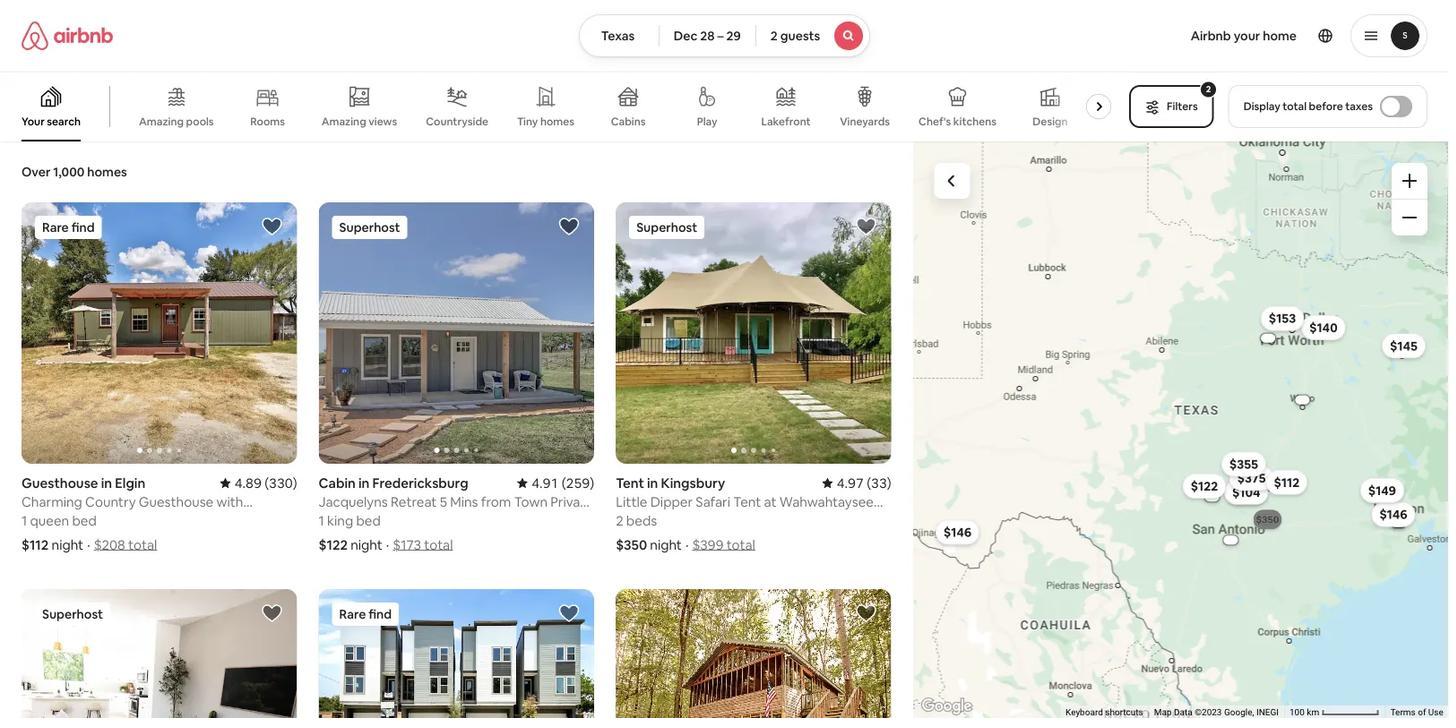 Task type: locate. For each thing, give the bounding box(es) containing it.
· inside 1 queen bed $112 night · $208 total
[[87, 537, 90, 554]]

0 horizontal spatial amazing
[[139, 115, 184, 129]]

$350 inside 2 beds $350 night · $399 total
[[616, 537, 647, 554]]

night down king
[[351, 537, 383, 554]]

1
[[22, 512, 27, 530], [319, 512, 324, 530]]

1 horizontal spatial in
[[359, 475, 370, 492]]

100
[[1290, 708, 1305, 718]]

1 horizontal spatial $350
[[1262, 517, 1274, 523]]

0 horizontal spatial in
[[101, 475, 112, 492]]

3 · from the left
[[686, 537, 689, 554]]

beds
[[626, 512, 657, 530]]

4.91 out of 5 average rating,  259 reviews image
[[517, 475, 594, 492]]

night inside 1 king bed $122 night · $173 total
[[351, 537, 383, 554]]

total right $208
[[128, 537, 157, 554]]

2 · from the left
[[386, 537, 389, 554]]

chef's
[[919, 115, 951, 129]]

$112
[[1274, 475, 1300, 491], [22, 537, 49, 554]]

2 inside 2 guests button
[[771, 28, 778, 44]]

2 left "beds"
[[616, 512, 623, 530]]

amazing
[[321, 115, 366, 128], [139, 115, 184, 129]]

filters
[[1167, 99, 1198, 113]]

$149 button
[[1361, 478, 1405, 504]]

1 horizontal spatial 1
[[319, 512, 324, 530]]

2 vertical spatial 2
[[616, 512, 623, 530]]

1 vertical spatial homes
[[87, 164, 127, 180]]

1 vertical spatial $112
[[22, 537, 49, 554]]

29
[[727, 28, 741, 44]]

in left elgin
[[101, 475, 112, 492]]

inegi
[[1257, 708, 1279, 718]]

kitchens
[[953, 115, 997, 129]]

bed inside 1 king bed $122 night · $173 total
[[356, 512, 381, 530]]

in right the tent
[[647, 475, 658, 492]]

$112 down queen
[[22, 537, 49, 554]]

0 horizontal spatial $350
[[616, 537, 647, 554]]

·
[[87, 537, 90, 554], [386, 537, 389, 554], [686, 537, 689, 554]]

0 horizontal spatial $146
[[944, 525, 972, 541]]

1 horizontal spatial ·
[[386, 537, 389, 554]]

2 night from the left
[[351, 537, 383, 554]]

0 horizontal spatial $122
[[319, 537, 348, 554]]

over
[[22, 164, 50, 180]]

night down "beds"
[[650, 537, 682, 554]]

3 in from the left
[[647, 475, 658, 492]]

(33)
[[867, 475, 892, 492]]

(259)
[[562, 475, 594, 492]]

0 horizontal spatial homes
[[87, 164, 127, 180]]

1 1 from the left
[[22, 512, 27, 530]]

0 vertical spatial $122
[[1191, 479, 1219, 495]]

keyboard shortcuts button
[[1066, 707, 1144, 719]]

$375 button
[[1230, 466, 1274, 491]]

group
[[0, 72, 1119, 142], [22, 203, 297, 464], [319, 203, 594, 464], [616, 203, 892, 464], [22, 590, 297, 719], [319, 590, 594, 719], [616, 590, 892, 719]]

bed right queen
[[72, 512, 97, 530]]

$153
[[1269, 311, 1297, 327]]

night
[[52, 537, 84, 554], [351, 537, 383, 554], [650, 537, 682, 554]]

0 horizontal spatial ·
[[87, 537, 90, 554]]

0 horizontal spatial bed
[[72, 512, 97, 530]]

add to wishlist: home in houston image
[[261, 603, 283, 625], [559, 603, 580, 625]]

tiny
[[517, 115, 538, 129]]

1 bed from the left
[[72, 512, 97, 530]]

$122 inside 1 king bed $122 night · $173 total
[[319, 537, 348, 554]]

· left $173
[[386, 537, 389, 554]]

2 bed from the left
[[356, 512, 381, 530]]

texas button
[[579, 14, 660, 57]]

2 beds $350 night · $399 total
[[616, 512, 755, 554]]

in for cabin
[[359, 475, 370, 492]]

2 horizontal spatial ·
[[686, 537, 689, 554]]

$122 inside button
[[1191, 479, 1219, 495]]

terms
[[1391, 708, 1416, 718]]

$122
[[1191, 479, 1219, 495], [319, 537, 348, 554]]

total right $399 at the bottom left of the page
[[727, 537, 755, 554]]

2 down airbnb
[[1206, 83, 1211, 95]]

· inside 1 king bed $122 night · $173 total
[[386, 537, 389, 554]]

2 horizontal spatial night
[[650, 537, 682, 554]]

google map
showing 20 stays. region
[[913, 142, 1449, 719]]

filters button
[[1129, 85, 1214, 128]]

2 1 from the left
[[319, 512, 324, 530]]

1 in from the left
[[101, 475, 112, 492]]

texas
[[601, 28, 635, 44]]

amazing left views
[[321, 115, 366, 128]]

1 add to wishlist: home in houston image from the left
[[261, 603, 283, 625]]

tiny homes
[[517, 115, 575, 129]]

total inside 2 beds $350 night · $399 total
[[727, 537, 755, 554]]

3 night from the left
[[650, 537, 682, 554]]

1 horizontal spatial $146 button
[[1372, 503, 1416, 528]]

taxes
[[1345, 99, 1373, 113]]

airbnb your home
[[1191, 28, 1297, 44]]

map
[[1154, 708, 1172, 718]]

1 left king
[[319, 512, 324, 530]]

1 horizontal spatial amazing
[[321, 115, 366, 128]]

2 in from the left
[[359, 475, 370, 492]]

1 horizontal spatial $122
[[1191, 479, 1219, 495]]

1 left queen
[[22, 512, 27, 530]]

tent in kingsbury
[[616, 475, 725, 492]]

$350 down "beds"
[[616, 537, 647, 554]]

rooms
[[250, 115, 285, 129]]

2 horizontal spatial 2
[[1206, 83, 1211, 95]]

total inside 1 king bed $122 night · $173 total
[[424, 537, 453, 554]]

over 1,000 homes
[[22, 164, 127, 180]]

$149 $146 $146
[[944, 483, 1408, 541]]

0 vertical spatial 2
[[771, 28, 778, 44]]

2 guests
[[771, 28, 820, 44]]

total inside button
[[1283, 99, 1307, 113]]

bed inside 1 queen bed $112 night · $208 total
[[72, 512, 97, 530]]

1 vertical spatial $122
[[319, 537, 348, 554]]

1 · from the left
[[87, 537, 90, 554]]

· left $208
[[87, 537, 90, 554]]

$112 right $375 button
[[1274, 475, 1300, 491]]

0 horizontal spatial add to wishlist: home in houston image
[[261, 603, 283, 625]]

0 horizontal spatial $112
[[22, 537, 49, 554]]

add to wishlist: tent in kingsbury image
[[856, 216, 877, 238]]

$122 button
[[1183, 474, 1227, 499]]

dec 28 – 29
[[674, 28, 741, 44]]

0 vertical spatial homes
[[540, 115, 575, 129]]

1 horizontal spatial $146
[[1380, 507, 1408, 523]]

$104
[[1233, 485, 1261, 501]]

–
[[718, 28, 724, 44]]

pools
[[186, 115, 214, 129]]

bed right king
[[356, 512, 381, 530]]

none search field containing texas
[[579, 14, 870, 57]]

4.89 (330)
[[234, 475, 297, 492]]

2 inside 2 beds $350 night · $399 total
[[616, 512, 623, 530]]

$112 inside 1 queen bed $112 night · $208 total
[[22, 537, 49, 554]]

4.97
[[837, 475, 864, 492]]

$145 button
[[1382, 334, 1426, 359]]

zoom out image
[[1403, 211, 1417, 225]]

use
[[1429, 708, 1444, 718]]

$355 button
[[1222, 452, 1267, 477]]

in right cabin
[[359, 475, 370, 492]]

1 inside 1 queen bed $112 night · $208 total
[[22, 512, 27, 530]]

0 vertical spatial $112
[[1274, 475, 1300, 491]]

0 vertical spatial $350
[[1262, 517, 1274, 523]]

homes right '1,000'
[[87, 164, 127, 180]]

total left the before
[[1283, 99, 1307, 113]]

2 left guests
[[771, 28, 778, 44]]

1 inside 1 king bed $122 night · $173 total
[[319, 512, 324, 530]]

queen
[[30, 512, 69, 530]]

cabin
[[319, 475, 356, 492]]

bed for 1 king bed
[[356, 512, 381, 530]]

night inside 1 queen bed $112 night · $208 total
[[52, 537, 84, 554]]

· left $399 at the bottom left of the page
[[686, 537, 689, 554]]

amazing pools
[[139, 115, 214, 129]]

1 vertical spatial $350
[[616, 537, 647, 554]]

night down queen
[[52, 537, 84, 554]]

$173
[[393, 537, 421, 554]]

None search field
[[579, 14, 870, 57]]

homes right tiny
[[540, 115, 575, 129]]

in for tent
[[647, 475, 658, 492]]

1 horizontal spatial bed
[[356, 512, 381, 530]]

$350 down $104 button
[[1262, 517, 1274, 523]]

map data ©2023 google, inegi
[[1154, 708, 1279, 718]]

2 for 2 guests
[[771, 28, 778, 44]]

homes
[[540, 115, 575, 129], [87, 164, 127, 180]]

$208
[[94, 537, 125, 554]]

1 vertical spatial $146
[[944, 525, 972, 541]]

terms of use link
[[1391, 708, 1444, 718]]

1 horizontal spatial night
[[351, 537, 383, 554]]

display
[[1244, 99, 1281, 113]]

1 night from the left
[[52, 537, 84, 554]]

guests
[[780, 28, 820, 44]]

tent
[[616, 475, 644, 492]]

airbnb
[[1191, 28, 1231, 44]]

0 horizontal spatial night
[[52, 537, 84, 554]]

1 horizontal spatial $112
[[1274, 475, 1300, 491]]

4.91 (259)
[[532, 475, 594, 492]]

bed
[[72, 512, 97, 530], [356, 512, 381, 530]]

$122 left $101 on the right bottom of the page
[[1191, 479, 1219, 495]]

in
[[101, 475, 112, 492], [359, 475, 370, 492], [647, 475, 658, 492]]

1 horizontal spatial homes
[[540, 115, 575, 129]]

total right $173
[[424, 537, 453, 554]]

1 vertical spatial 2
[[1206, 83, 1211, 95]]

amazing for amazing views
[[321, 115, 366, 128]]

$355
[[1230, 457, 1259, 473]]

2
[[771, 28, 778, 44], [1206, 83, 1211, 95], [616, 512, 623, 530]]

0 horizontal spatial 2
[[616, 512, 623, 530]]

4.91
[[532, 475, 559, 492]]

0 horizontal spatial 1
[[22, 512, 27, 530]]

1 horizontal spatial 2
[[771, 28, 778, 44]]

1 horizontal spatial add to wishlist: home in houston image
[[559, 603, 580, 625]]

2 horizontal spatial in
[[647, 475, 658, 492]]

amazing left the pools
[[139, 115, 184, 129]]

group containing amazing views
[[0, 72, 1119, 142]]

before
[[1309, 99, 1343, 113]]

your
[[1234, 28, 1260, 44]]

2 guests button
[[755, 14, 870, 57]]

display total before taxes button
[[1229, 85, 1428, 128]]

$122 down king
[[319, 537, 348, 554]]



Task type: describe. For each thing, give the bounding box(es) containing it.
home
[[1263, 28, 1297, 44]]

chef's kitchens
[[919, 115, 997, 129]]

$350 button
[[1250, 515, 1286, 525]]

countryside
[[426, 115, 488, 129]]

2 for 2
[[1206, 83, 1211, 95]]

$399
[[692, 537, 724, 554]]

amazing for amazing pools
[[139, 115, 184, 129]]

add to wishlist: guesthouse in elgin image
[[261, 216, 283, 238]]

homes inside 'group'
[[540, 115, 575, 129]]

$399 total button
[[692, 537, 755, 554]]

· inside 2 beds $350 night · $399 total
[[686, 537, 689, 554]]

· for $173 total
[[386, 537, 389, 554]]

$153 button
[[1261, 306, 1305, 331]]

display total before taxes
[[1244, 99, 1373, 113]]

dec
[[674, 28, 698, 44]]

100 km button
[[1285, 706, 1386, 719]]

night for king
[[351, 537, 383, 554]]

$104 button
[[1225, 480, 1269, 505]]

views
[[369, 115, 397, 128]]

terms of use
[[1391, 708, 1444, 718]]

zoom in image
[[1403, 174, 1417, 188]]

profile element
[[892, 0, 1428, 72]]

fredericksburg
[[372, 475, 468, 492]]

$112 inside button
[[1274, 475, 1300, 491]]

kingsbury
[[661, 475, 725, 492]]

km
[[1307, 708, 1320, 718]]

search
[[47, 115, 81, 129]]

cabin in fredericksburg
[[319, 475, 468, 492]]

4.97 (33)
[[837, 475, 892, 492]]

4.89 out of 5 average rating,  330 reviews image
[[220, 475, 297, 492]]

$149
[[1369, 483, 1397, 499]]

$375
[[1238, 471, 1266, 487]]

play
[[697, 115, 718, 129]]

4.97 out of 5 average rating,  33 reviews image
[[823, 475, 892, 492]]

4.89
[[234, 475, 262, 492]]

2 add to wishlist: home in houston image from the left
[[559, 603, 580, 625]]

$101 button
[[1226, 480, 1268, 505]]

shortcuts
[[1106, 708, 1144, 718]]

1 for 1 king bed $122 night · $173 total
[[319, 512, 324, 530]]

amazing views
[[321, 115, 397, 128]]

airbnb your home link
[[1180, 17, 1308, 55]]

data
[[1174, 708, 1193, 718]]

your
[[22, 115, 45, 129]]

google,
[[1224, 708, 1255, 718]]

dec 28 – 29 button
[[659, 14, 756, 57]]

$350 inside button
[[1262, 517, 1274, 523]]

design
[[1033, 115, 1068, 129]]

1,000
[[53, 164, 85, 180]]

in for guesthouse
[[101, 475, 112, 492]]

$140
[[1310, 320, 1338, 336]]

night inside 2 beds $350 night · $399 total
[[650, 537, 682, 554]]

elgin
[[115, 475, 145, 492]]

1 for 1 queen bed $112 night · $208 total
[[22, 512, 27, 530]]

cabins
[[611, 115, 646, 129]]

guesthouse
[[22, 475, 98, 492]]

night for queen
[[52, 537, 84, 554]]

add to wishlist: cabin in tyler image
[[856, 603, 877, 625]]

bed for 1 queen bed
[[72, 512, 97, 530]]

0 horizontal spatial $146 button
[[936, 520, 980, 545]]

©2023
[[1195, 708, 1222, 718]]

100 km
[[1290, 708, 1322, 718]]

$173 total button
[[393, 537, 453, 554]]

2 for 2 beds $350 night · $399 total
[[616, 512, 623, 530]]

28
[[700, 28, 715, 44]]

$145
[[1391, 338, 1418, 354]]

$140 button
[[1302, 315, 1346, 341]]

guesthouse in elgin
[[22, 475, 145, 492]]

0 vertical spatial $146
[[1380, 507, 1408, 523]]

$101
[[1234, 485, 1260, 501]]

· for $208 total
[[87, 537, 90, 554]]

google image
[[918, 696, 977, 719]]

vineyards
[[840, 115, 890, 129]]

add to wishlist: cabin in fredericksburg image
[[559, 216, 580, 238]]

1 queen bed $112 night · $208 total
[[22, 512, 157, 554]]

lakefront
[[761, 115, 811, 129]]

$112 button
[[1266, 470, 1308, 495]]

$208 total button
[[94, 537, 157, 554]]

keyboard
[[1066, 708, 1103, 718]]

(330)
[[265, 475, 297, 492]]

king
[[327, 512, 353, 530]]

of
[[1418, 708, 1427, 718]]

total inside 1 queen bed $112 night · $208 total
[[128, 537, 157, 554]]

1 king bed $122 night · $173 total
[[319, 512, 453, 554]]



Task type: vqa. For each thing, say whether or not it's contained in the screenshot.
with inside the You'll love the convenience of a fully equipped kitchen with convenient coffee station. The best cooks value a gas stove, and that's what you'll find here. Be sure to grab your morning coffee or tea and sip it on the front porch.
no



